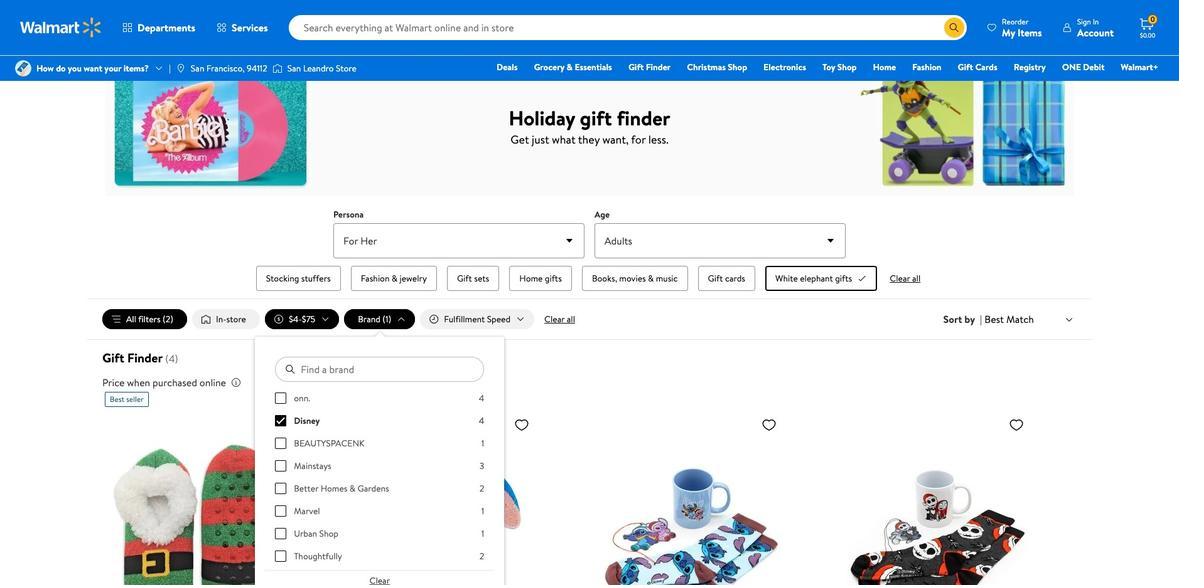 Task type: locate. For each thing, give the bounding box(es) containing it.
shop right toy
[[838, 61, 857, 73]]

group
[[133, 264, 1047, 294], [275, 393, 484, 586]]

None checkbox
[[275, 393, 287, 405], [275, 461, 287, 472], [275, 529, 287, 540], [275, 552, 287, 563], [275, 393, 287, 405], [275, 461, 287, 472], [275, 529, 287, 540], [275, 552, 287, 563]]

deals
[[497, 61, 518, 73]]

1 2 from the top
[[480, 483, 484, 496]]

Walmart Site-Wide search field
[[289, 15, 967, 40]]

| inside the sort and filter section element
[[980, 313, 982, 327]]

1 horizontal spatial clear all button
[[885, 273, 926, 285]]

1 vertical spatial best
[[110, 395, 124, 405]]

finder up when
[[127, 350, 163, 367]]

disney stitch plush shade stick lamp, blue, 15" h x 7" w image
[[352, 413, 534, 586]]

2
[[480, 483, 484, 496], [480, 551, 484, 563]]

1 horizontal spatial fashion
[[913, 61, 942, 73]]

sets
[[474, 273, 489, 285]]

best down price
[[110, 395, 124, 405]]

& right grocery
[[567, 61, 573, 73]]

1 horizontal spatial shop
[[728, 61, 747, 73]]

& right homes
[[350, 483, 356, 496]]

grocery & essentials
[[534, 61, 612, 73]]

items
[[1018, 25, 1042, 39]]

shop inside group
[[319, 528, 339, 541]]

1 vertical spatial 4
[[479, 415, 484, 428]]

0 horizontal spatial  image
[[15, 60, 31, 77]]

1 horizontal spatial home
[[873, 61, 896, 73]]

 image
[[15, 60, 31, 77], [272, 62, 282, 75]]

breadcrumb element
[[87, 0, 1092, 14]]

christmas
[[687, 61, 726, 73]]

fashion inside button
[[361, 273, 390, 285]]

Find a brand search field
[[275, 357, 484, 383]]

home gifts
[[520, 273, 562, 285]]

0 vertical spatial 2
[[480, 483, 484, 496]]

None checkbox
[[275, 416, 287, 427], [275, 439, 287, 450], [275, 484, 287, 495], [275, 506, 287, 518], [275, 416, 287, 427], [275, 439, 287, 450], [275, 484, 287, 495], [275, 506, 287, 518]]

0 horizontal spatial shop
[[319, 528, 339, 541]]

2 2 from the top
[[480, 551, 484, 563]]

0 vertical spatial group
[[133, 264, 1047, 294]]

services
[[232, 21, 268, 35]]

gift inside gift finder 'link'
[[629, 61, 644, 73]]

white elephant gifts
[[776, 273, 852, 285]]

0 horizontal spatial best
[[110, 395, 124, 405]]

 image for san
[[272, 62, 282, 75]]

cards
[[976, 61, 998, 73]]

gifts
[[545, 273, 562, 285], [835, 273, 852, 285]]

clear for top clear all button
[[890, 273, 910, 285]]

speed
[[487, 313, 511, 326]]

2 4 from the top
[[479, 415, 484, 428]]

in-store
[[216, 313, 246, 326]]

gift sets list item
[[445, 264, 502, 294]]

finder for gift finder (4)
[[127, 350, 163, 367]]

match
[[1007, 313, 1034, 327]]

fulfillment speed button
[[420, 310, 535, 330]]

gift cards
[[708, 273, 746, 285]]

all for clear all button within the the sort and filter section element
[[567, 313, 575, 326]]

registry link
[[1008, 60, 1052, 74]]

& left music at right top
[[648, 273, 654, 285]]

$4-$75 button
[[265, 310, 339, 330]]

0 horizontal spatial home
[[520, 273, 543, 285]]

1 vertical spatial clear all
[[545, 313, 575, 326]]

san left francisco,
[[191, 62, 204, 75]]

sign in to add to favorites list, tim burton's the nightmare before christmas gift bundle image
[[1009, 418, 1024, 433]]

0 horizontal spatial all
[[567, 313, 575, 326]]

0 horizontal spatial san
[[191, 62, 204, 75]]

best match
[[985, 313, 1034, 327]]

clear all button inside the sort and filter section element
[[540, 310, 580, 330]]

gift cards link
[[953, 60, 1003, 74]]

clear all button
[[885, 273, 926, 285], [540, 310, 580, 330]]

music
[[656, 273, 678, 285]]

0 horizontal spatial fashion
[[361, 273, 390, 285]]

women's holiday elf 3d cable knit chenille slipper socks, 1-pair, size 4-10 image
[[105, 413, 287, 586]]

0 vertical spatial clear all button
[[885, 273, 926, 285]]

home right sets
[[520, 273, 543, 285]]

2 1 from the top
[[482, 506, 484, 518]]

shop for urban shop
[[319, 528, 339, 541]]

shop right the urban
[[319, 528, 339, 541]]

all
[[913, 273, 921, 285], [567, 313, 575, 326]]

how do you want your items?
[[36, 62, 149, 75]]

onn.
[[294, 393, 310, 405]]

1 vertical spatial clear all button
[[540, 310, 580, 330]]

gift for gift sets
[[457, 273, 472, 285]]

clear all
[[890, 273, 921, 285], [545, 313, 575, 326]]

toy shop link
[[817, 60, 863, 74]]

san left leandro
[[287, 62, 301, 75]]

Search search field
[[289, 15, 967, 40]]

1 san from the left
[[191, 62, 204, 75]]

one
[[1063, 61, 1081, 73]]

grocery
[[534, 61, 565, 73]]

1 horizontal spatial finder
[[646, 61, 671, 73]]

|
[[169, 62, 171, 75], [980, 313, 982, 327]]

stocking stuffers button
[[256, 266, 341, 291]]

0 horizontal spatial finder
[[127, 350, 163, 367]]

2 vertical spatial 1
[[482, 528, 484, 541]]

1 horizontal spatial all
[[913, 273, 921, 285]]

0 horizontal spatial clear all button
[[540, 310, 580, 330]]

gift left sets
[[457, 273, 472, 285]]

sign in account
[[1078, 16, 1114, 39]]

home left "fashion" link
[[873, 61, 896, 73]]

want
[[84, 62, 102, 75]]

store
[[336, 62, 357, 75]]

gift inside gift cards link
[[958, 61, 974, 73]]

clear inside button
[[545, 313, 565, 326]]

fashion right home link
[[913, 61, 942, 73]]

0 horizontal spatial |
[[169, 62, 171, 75]]

online
[[200, 376, 226, 390]]

purchased
[[153, 376, 197, 390]]

0 horizontal spatial clear
[[545, 313, 565, 326]]

all inside clear all button
[[567, 313, 575, 326]]

0 vertical spatial fashion
[[913, 61, 942, 73]]

finder for gift finder
[[646, 61, 671, 73]]

1 vertical spatial |
[[980, 313, 982, 327]]

& left the jewelry
[[392, 273, 398, 285]]

1 horizontal spatial  image
[[272, 62, 282, 75]]

1 horizontal spatial best
[[985, 313, 1004, 327]]

sort by |
[[944, 313, 982, 327]]

walmart+ link
[[1116, 60, 1164, 74]]

2 san from the left
[[287, 62, 301, 75]]

0 horizontal spatial gifts
[[545, 273, 562, 285]]

all filters (2) button
[[102, 310, 187, 330]]

2 gifts from the left
[[835, 273, 852, 285]]

less.
[[649, 132, 669, 147]]

fashion for fashion & jewelry
[[361, 273, 390, 285]]

1 for urban shop
[[482, 528, 484, 541]]

clear
[[890, 273, 910, 285], [545, 313, 565, 326]]

0 horizontal spatial clear all
[[545, 313, 575, 326]]

shop right the 'christmas'
[[728, 61, 747, 73]]

1
[[482, 438, 484, 450], [482, 506, 484, 518], [482, 528, 484, 541]]

gifts left books,
[[545, 273, 562, 285]]

sign in to add to favorites list, lilo & stitch gift bundle image
[[762, 418, 777, 433]]

gift inside gift cards button
[[708, 273, 723, 285]]

francisco,
[[206, 62, 245, 75]]

gardens
[[358, 483, 389, 496]]

0 vertical spatial clear
[[890, 273, 910, 285]]

fashion
[[913, 61, 942, 73], [361, 273, 390, 285]]

they
[[578, 132, 600, 147]]

2 horizontal spatial shop
[[838, 61, 857, 73]]

0 vertical spatial 1
[[482, 438, 484, 450]]

stocking
[[266, 273, 299, 285]]

0 vertical spatial 4
[[479, 393, 484, 405]]

1 vertical spatial 1
[[482, 506, 484, 518]]

1 vertical spatial fashion
[[361, 273, 390, 285]]

1 4 from the top
[[479, 393, 484, 405]]

1 horizontal spatial san
[[287, 62, 301, 75]]

all inside the clear all list item
[[913, 273, 921, 285]]

1 horizontal spatial clear all
[[890, 273, 921, 285]]

filters
[[138, 313, 161, 326]]

0 vertical spatial all
[[913, 273, 921, 285]]

 image left how
[[15, 60, 31, 77]]

best for best match
[[985, 313, 1004, 327]]

gift down search search box
[[629, 61, 644, 73]]

1 vertical spatial group
[[275, 393, 484, 586]]

for
[[631, 132, 646, 147]]

gift up price
[[102, 350, 124, 367]]

home inside home link
[[873, 61, 896, 73]]

just
[[532, 132, 549, 147]]

registry
[[1014, 61, 1046, 73]]

$75
[[302, 313, 315, 326]]

1 vertical spatial home
[[520, 273, 543, 285]]

search icon image
[[950, 23, 960, 33]]

1 vertical spatial finder
[[127, 350, 163, 367]]

san leandro store
[[287, 62, 357, 75]]

finder
[[646, 61, 671, 73], [127, 350, 163, 367]]

gifts inside "home gifts" button
[[545, 273, 562, 285]]

group containing onn.
[[275, 393, 484, 586]]

clear all list item
[[885, 264, 926, 294]]

finder inside 'link'
[[646, 61, 671, 73]]

tim burton's the nightmare before christmas gift bundle image
[[847, 413, 1029, 586]]

| right by
[[980, 313, 982, 327]]

fashion left the jewelry
[[361, 273, 390, 285]]

get
[[511, 132, 529, 147]]

finder
[[617, 104, 671, 132]]

store
[[226, 313, 246, 326]]

1 vertical spatial 2
[[480, 551, 484, 563]]

gift for gift finder
[[629, 61, 644, 73]]

| right the items?
[[169, 62, 171, 75]]

items?
[[124, 62, 149, 75]]

gift sets button
[[447, 266, 499, 291]]

94112
[[247, 62, 267, 75]]

0 vertical spatial home
[[873, 61, 896, 73]]

clear for clear all button within the the sort and filter section element
[[545, 313, 565, 326]]

books,
[[592, 273, 617, 285]]

0 vertical spatial best
[[985, 313, 1004, 327]]

3
[[480, 460, 484, 473]]

1 1 from the top
[[482, 438, 484, 450]]

one debit link
[[1057, 60, 1111, 74]]

gift inside gift sets button
[[457, 273, 472, 285]]

best inside best match dropdown button
[[985, 313, 1004, 327]]

best right by
[[985, 313, 1004, 327]]

best for best seller
[[110, 395, 124, 405]]

gift cards
[[958, 61, 998, 73]]

gift
[[580, 104, 612, 132]]

1 horizontal spatial gifts
[[835, 273, 852, 285]]

 image
[[176, 63, 186, 73]]

gifts right elephant at the right top of page
[[835, 273, 852, 285]]

finder left the 'christmas'
[[646, 61, 671, 73]]

group inside the sort and filter section element
[[275, 393, 484, 586]]

best seller
[[110, 395, 144, 405]]

gift left cards
[[958, 61, 974, 73]]

0 vertical spatial clear all
[[890, 273, 921, 285]]

clear inside list item
[[890, 273, 910, 285]]

0 vertical spatial finder
[[646, 61, 671, 73]]

1 vertical spatial clear
[[545, 313, 565, 326]]

3 1 from the top
[[482, 528, 484, 541]]

group containing stocking stuffers
[[133, 264, 1047, 294]]

1 vertical spatial all
[[567, 313, 575, 326]]

urban
[[294, 528, 317, 541]]

 image right 94112
[[272, 62, 282, 75]]

1 horizontal spatial clear
[[890, 273, 910, 285]]

home inside "home gifts" button
[[520, 273, 543, 285]]

gift left cards on the top right of page
[[708, 273, 723, 285]]

1 horizontal spatial |
[[980, 313, 982, 327]]

1 gifts from the left
[[545, 273, 562, 285]]

cards
[[725, 273, 746, 285]]

gift
[[629, 61, 644, 73], [958, 61, 974, 73], [457, 273, 472, 285], [708, 273, 723, 285], [102, 350, 124, 367]]

walmart image
[[20, 18, 102, 38]]



Task type: vqa. For each thing, say whether or not it's contained in the screenshot.


Task type: describe. For each thing, give the bounding box(es) containing it.
toy
[[823, 61, 836, 73]]

my
[[1002, 25, 1016, 39]]

elephant
[[800, 273, 833, 285]]

sign in to add to favorites list, disney stitch plush shade stick lamp, blue, 15" h x 7" w image
[[514, 418, 529, 433]]

home gifts list item
[[507, 264, 575, 294]]

(2)
[[163, 313, 173, 326]]

4 for onn.
[[479, 393, 484, 405]]

debit
[[1083, 61, 1105, 73]]

gift for gift finder (4)
[[102, 350, 124, 367]]

in-
[[216, 313, 226, 326]]

$0.00
[[1140, 31, 1156, 40]]

home link
[[868, 60, 902, 74]]

san francisco, 94112
[[191, 62, 267, 75]]

disney
[[294, 415, 320, 428]]

books, movies & music
[[592, 273, 678, 285]]

in
[[1093, 16, 1099, 27]]

urban shop
[[294, 528, 339, 541]]

fashion & jewelry button
[[351, 266, 437, 291]]

marvel
[[294, 506, 320, 518]]

want,
[[603, 132, 629, 147]]

stocking stuffers
[[266, 273, 331, 285]]

books, movies & music list item
[[580, 264, 691, 294]]

essentials
[[575, 61, 612, 73]]

thoughtfully
[[294, 551, 342, 563]]

gift finder
[[629, 61, 671, 73]]

home for home gifts
[[520, 273, 543, 285]]

price when purchased online
[[102, 376, 226, 390]]

fulfillment
[[444, 313, 485, 326]]

grocery & essentials link
[[528, 60, 618, 74]]

all for top clear all button
[[913, 273, 921, 285]]

electronics
[[764, 61, 806, 73]]

persona
[[334, 209, 364, 221]]

gift for gift cards
[[958, 61, 974, 73]]

fashion for fashion
[[913, 61, 942, 73]]

gift finder link
[[623, 60, 677, 74]]

departments
[[138, 21, 195, 35]]

white elephant gifts list item
[[763, 264, 880, 294]]

1 for marvel
[[482, 506, 484, 518]]

stocking stuffers list item
[[254, 264, 343, 294]]

0 vertical spatial |
[[169, 62, 171, 75]]

by
[[965, 313, 975, 327]]

0
[[1151, 14, 1155, 25]]

leandro
[[303, 62, 334, 75]]

holiday gift finder get just what they want, for less.
[[509, 104, 671, 147]]

brand (1)
[[358, 313, 391, 326]]

white elephant gifts button
[[766, 266, 878, 291]]

beautyspacenk
[[294, 438, 365, 450]]

lilo & stitch gift bundle image
[[600, 413, 782, 586]]

clear all inside the sort and filter section element
[[545, 313, 575, 326]]

when
[[127, 376, 150, 390]]

your
[[104, 62, 121, 75]]

deals link
[[491, 60, 523, 74]]

movies
[[619, 273, 646, 285]]

gift sets
[[457, 273, 489, 285]]

how
[[36, 62, 54, 75]]

fulfillment speed
[[444, 313, 511, 326]]

holiday
[[509, 104, 575, 132]]

gift cards list item
[[696, 264, 758, 294]]

reorder my items
[[1002, 16, 1042, 39]]

fashion & jewelry list item
[[348, 264, 440, 294]]

2 for better homes & gardens
[[480, 483, 484, 496]]

gift for gift cards
[[708, 273, 723, 285]]

walmart+
[[1121, 61, 1159, 73]]

(1)
[[383, 313, 391, 326]]

account
[[1078, 25, 1114, 39]]

san for san francisco, 94112
[[191, 62, 204, 75]]

mainstays
[[294, 460, 331, 473]]

home for home
[[873, 61, 896, 73]]

sponsored
[[1043, 26, 1077, 37]]

4 for disney
[[479, 415, 484, 428]]

sign
[[1078, 16, 1091, 27]]

stuffers
[[301, 273, 331, 285]]

sort and filter section element
[[87, 300, 1092, 586]]

reorder
[[1002, 16, 1029, 27]]

fashion link
[[907, 60, 947, 74]]

sign in to add to favorites list, women's holiday elf 3d cable knit chenille slipper socks, 1-pair, size 4-10 image
[[267, 418, 282, 433]]

 image for how
[[15, 60, 31, 77]]

2 for thoughtfully
[[480, 551, 484, 563]]

gifts inside white elephant gifts button
[[835, 273, 852, 285]]

& inside the sort and filter section element
[[350, 483, 356, 496]]

gift finder (4)
[[102, 350, 178, 367]]

departments button
[[112, 13, 206, 43]]

& inside 'list item'
[[392, 273, 398, 285]]

clear all inside list item
[[890, 273, 921, 285]]

gift cards button
[[698, 266, 756, 291]]

all
[[126, 313, 136, 326]]

$4-
[[289, 313, 302, 326]]

toy shop
[[823, 61, 857, 73]]

best match button
[[982, 311, 1077, 328]]

legal information image
[[231, 378, 241, 388]]

all filters (2)
[[126, 313, 173, 326]]

1 for beautyspacenk
[[482, 438, 484, 450]]

holiday gift finder image
[[105, 60, 1075, 196]]

0 $0.00
[[1140, 14, 1156, 40]]

san for san leandro store
[[287, 62, 301, 75]]

white
[[776, 273, 798, 285]]

brand
[[358, 313, 381, 326]]

christmas shop
[[687, 61, 747, 73]]

better
[[294, 483, 319, 496]]

christmas shop link
[[682, 60, 753, 74]]

& inside list item
[[648, 273, 654, 285]]

shop for christmas shop
[[728, 61, 747, 73]]

shop for toy shop
[[838, 61, 857, 73]]

in-store button
[[192, 310, 260, 330]]

services button
[[206, 13, 279, 43]]



